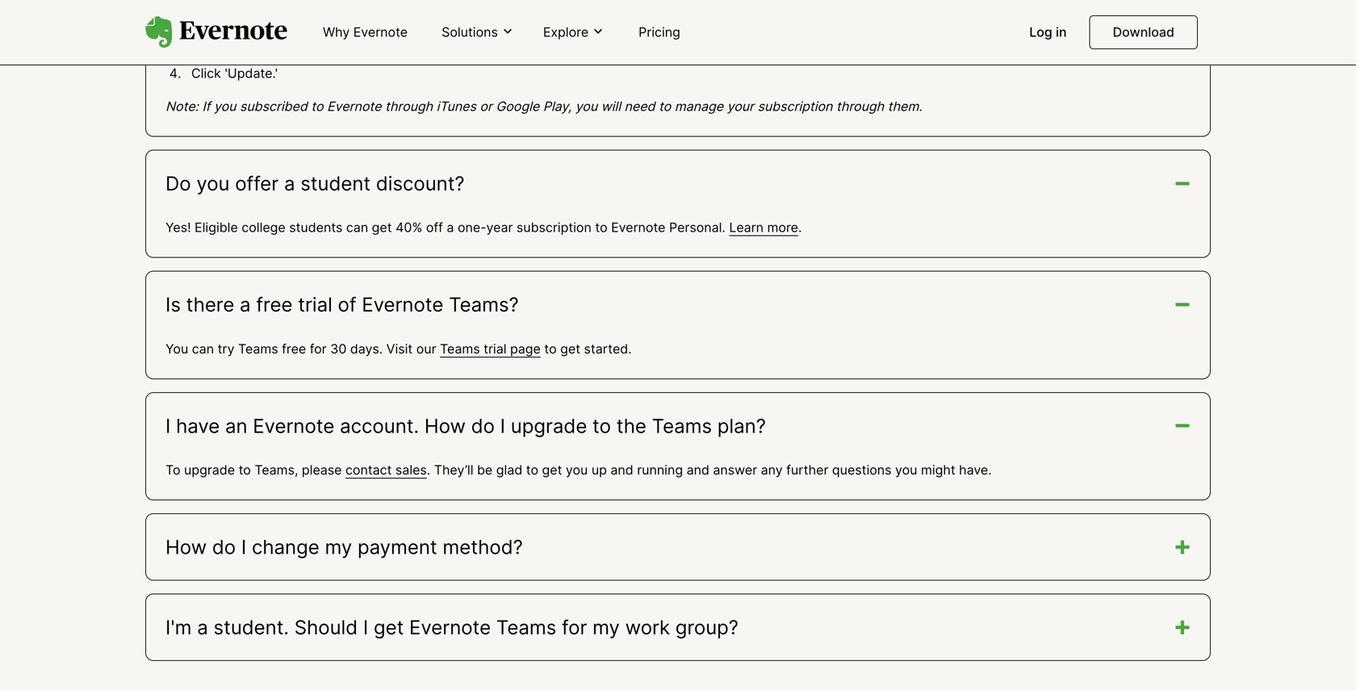Task type: locate. For each thing, give the bounding box(es) containing it.
0 vertical spatial can
[[346, 220, 368, 235]]

how up they'll
[[424, 414, 466, 438]]

0 horizontal spatial for
[[310, 341, 327, 357]]

why
[[323, 24, 350, 40]]

change
[[252, 535, 319, 559]]

should
[[294, 616, 358, 639]]

why evernote link
[[313, 18, 417, 48]]

1 vertical spatial upgrade
[[184, 462, 235, 478]]

1 vertical spatial for
[[562, 616, 587, 639]]

for
[[310, 341, 327, 357], [562, 616, 587, 639]]

0 vertical spatial upgrade
[[511, 414, 587, 438]]

0 horizontal spatial my
[[325, 535, 352, 559]]

contact sales link
[[345, 462, 427, 478]]

they'll
[[434, 462, 473, 478]]

upgrade right to
[[184, 462, 235, 478]]

do
[[471, 414, 495, 438], [212, 535, 236, 559]]

0 horizontal spatial through
[[385, 98, 433, 114]]

free
[[256, 293, 293, 317], [282, 341, 306, 357]]

free left 30
[[282, 341, 306, 357]]

click
[[191, 20, 221, 36], [191, 65, 221, 81]]

1 vertical spatial trial
[[484, 341, 507, 357]]

1 vertical spatial how
[[165, 535, 207, 559]]

a
[[284, 172, 295, 195], [447, 220, 454, 235], [240, 293, 251, 317], [197, 616, 208, 639]]

0 horizontal spatial can
[[192, 341, 214, 357]]

1 horizontal spatial for
[[562, 616, 587, 639]]

.
[[798, 220, 802, 235], [427, 462, 430, 478]]

my left work
[[593, 616, 620, 639]]

1 horizontal spatial do
[[471, 414, 495, 438]]

1 vertical spatial do
[[212, 535, 236, 559]]

visit
[[386, 341, 413, 357]]

teams
[[238, 341, 278, 357], [440, 341, 480, 357], [652, 414, 712, 438], [496, 616, 556, 639]]

get
[[372, 220, 392, 235], [560, 341, 580, 357], [542, 462, 562, 478], [374, 616, 404, 639]]

log in link
[[1020, 18, 1076, 48]]

i right should in the left of the page
[[363, 616, 368, 639]]

google
[[496, 98, 539, 114]]

page
[[510, 341, 541, 357]]

solutions button
[[437, 23, 519, 41]]

0 horizontal spatial .
[[427, 462, 430, 478]]

do up be
[[471, 414, 495, 438]]

try
[[218, 341, 234, 357]]

2 click from the top
[[191, 65, 221, 81]]

you left might
[[895, 462, 917, 478]]

click left 'update'
[[191, 20, 221, 36]]

do you offer a student discount?
[[165, 172, 465, 195]]

or
[[480, 98, 492, 114]]

1 through from the left
[[385, 98, 433, 114]]

upgrade
[[511, 414, 587, 438], [184, 462, 235, 478]]

through
[[385, 98, 433, 114], [836, 98, 884, 114]]

1 vertical spatial free
[[282, 341, 306, 357]]

i left have in the bottom of the page
[[165, 414, 171, 438]]

1 horizontal spatial and
[[687, 462, 709, 478]]

1 and from the left
[[611, 462, 633, 478]]

explore
[[543, 24, 589, 40]]

and left answer
[[687, 462, 709, 478]]

in
[[1056, 24, 1067, 40]]

0 vertical spatial my
[[325, 535, 352, 559]]

0 vertical spatial how
[[424, 414, 466, 438]]

0 vertical spatial trial
[[298, 293, 332, 317]]

offer
[[235, 172, 279, 195]]

2 through from the left
[[836, 98, 884, 114]]

you
[[214, 98, 236, 114], [575, 98, 597, 114], [196, 172, 230, 195], [566, 462, 588, 478], [895, 462, 917, 478]]

i'm
[[165, 616, 192, 639]]

yes! eligible college students can get 40% off a one-year subscription to evernote personal. learn more .
[[165, 220, 802, 235]]

sales
[[395, 462, 427, 478]]

there
[[186, 293, 234, 317]]

trial left page
[[484, 341, 507, 357]]

and
[[611, 462, 633, 478], [687, 462, 709, 478]]

evernote logo image
[[145, 16, 287, 48]]

to
[[308, 20, 321, 36], [659, 98, 671, 114], [595, 220, 607, 235], [544, 341, 557, 357], [593, 414, 611, 438], [239, 462, 251, 478], [526, 462, 538, 478]]

students
[[289, 220, 343, 235]]

0 vertical spatial .
[[798, 220, 802, 235]]

0 vertical spatial click
[[191, 20, 221, 36]]

download link
[[1089, 15, 1198, 49]]

payment
[[406, 20, 459, 36], [358, 535, 437, 559]]

a right off
[[447, 220, 454, 235]]

for left work
[[562, 616, 587, 639]]

0 vertical spatial for
[[310, 341, 327, 357]]

0 horizontal spatial do
[[212, 535, 236, 559]]

if
[[202, 98, 210, 114]]

do left change
[[212, 535, 236, 559]]

1 vertical spatial subscription
[[517, 220, 592, 235]]

through left them.
[[836, 98, 884, 114]]

1 vertical spatial payment
[[358, 535, 437, 559]]

0 horizontal spatial and
[[611, 462, 633, 478]]

click up if
[[191, 65, 221, 81]]

work
[[625, 616, 670, 639]]

of
[[338, 293, 356, 317]]

running
[[637, 462, 683, 478]]

click 'update.'
[[191, 65, 278, 81]]

free right there
[[256, 293, 293, 317]]

1 horizontal spatial .
[[798, 220, 802, 235]]

i
[[165, 414, 171, 438], [500, 414, 505, 438], [241, 535, 246, 559], [363, 616, 368, 639]]

can left try
[[192, 341, 214, 357]]

evernote
[[353, 24, 408, 40], [611, 220, 666, 235], [362, 293, 443, 317], [253, 414, 334, 438], [409, 616, 491, 639]]

1 horizontal spatial can
[[346, 220, 368, 235]]

your left existing
[[324, 20, 351, 36]]

your
[[324, 20, 351, 36], [727, 98, 754, 114]]

through left "itunes"
[[385, 98, 433, 114]]

how down to
[[165, 535, 207, 559]]

my
[[325, 535, 352, 559], [593, 616, 620, 639]]

upgrade up to upgrade to teams, please contact sales . they'll be glad to get you up and running and answer any further questions you might have.
[[511, 414, 587, 438]]

further
[[786, 462, 828, 478]]

plan?
[[717, 414, 766, 438]]

for left 30
[[310, 341, 327, 357]]

and right up
[[611, 462, 633, 478]]

can
[[346, 220, 368, 235], [192, 341, 214, 357]]

0 vertical spatial subscription
[[758, 98, 833, 114]]

1 horizontal spatial your
[[727, 98, 754, 114]]

i'm a student. should i get evernote teams for my work group?
[[165, 616, 739, 639]]

can right the students on the top left
[[346, 220, 368, 235]]

yes!
[[165, 220, 191, 235]]

payment right existing
[[406, 20, 459, 36]]

more
[[767, 220, 798, 235]]

1 vertical spatial .
[[427, 462, 430, 478]]

method?
[[443, 535, 523, 559]]

1 vertical spatial click
[[191, 65, 221, 81]]

year
[[486, 220, 513, 235]]

'update.'
[[225, 65, 278, 81]]

1 vertical spatial my
[[593, 616, 620, 639]]

1 vertical spatial your
[[727, 98, 754, 114]]

teams,
[[255, 462, 298, 478]]

0 horizontal spatial how
[[165, 535, 207, 559]]

your right 'manage'
[[727, 98, 754, 114]]

trial left of
[[298, 293, 332, 317]]

1 click from the top
[[191, 20, 221, 36]]

. left they'll
[[427, 462, 430, 478]]

1 horizontal spatial through
[[836, 98, 884, 114]]

my right change
[[325, 535, 352, 559]]

an
[[225, 414, 247, 438]]

0 vertical spatial your
[[324, 20, 351, 36]]

get right should in the left of the page
[[374, 616, 404, 639]]

a right there
[[240, 293, 251, 317]]

0 horizontal spatial upgrade
[[184, 462, 235, 478]]

payment down contact sales link
[[358, 535, 437, 559]]

the
[[616, 414, 646, 438]]

. right learn
[[798, 220, 802, 235]]



Task type: describe. For each thing, give the bounding box(es) containing it.
0 vertical spatial free
[[256, 293, 293, 317]]

0 horizontal spatial subscription
[[517, 220, 592, 235]]

might
[[921, 462, 955, 478]]

0 vertical spatial payment
[[406, 20, 459, 36]]

method.
[[463, 20, 513, 36]]

0 vertical spatial do
[[471, 414, 495, 438]]

learn
[[729, 220, 764, 235]]

click for click 'update.'
[[191, 65, 221, 81]]

student.
[[214, 616, 289, 639]]

subscribed
[[240, 98, 307, 114]]

our
[[416, 341, 436, 357]]

contact
[[345, 462, 392, 478]]

them.
[[888, 98, 922, 114]]

log in
[[1029, 24, 1067, 40]]

days.
[[350, 341, 383, 357]]

you right do
[[196, 172, 230, 195]]

0 horizontal spatial trial
[[298, 293, 332, 317]]

how do i change my payment method?
[[165, 535, 523, 559]]

i left change
[[241, 535, 246, 559]]

next
[[278, 20, 305, 36]]

'update'
[[225, 20, 275, 36]]

solutions
[[442, 24, 498, 40]]

1 horizontal spatial my
[[593, 616, 620, 639]]

answer
[[713, 462, 757, 478]]

group?
[[675, 616, 739, 639]]

30
[[330, 341, 347, 357]]

get right the glad
[[542, 462, 562, 478]]

itunes
[[436, 98, 476, 114]]

2 and from the left
[[687, 462, 709, 478]]

have
[[176, 414, 220, 438]]

1 horizontal spatial subscription
[[758, 98, 833, 114]]

1 vertical spatial can
[[192, 341, 214, 357]]

any
[[761, 462, 783, 478]]

pricing link
[[629, 18, 690, 48]]

glad
[[496, 462, 522, 478]]

off
[[426, 220, 443, 235]]

is
[[165, 293, 181, 317]]

discount?
[[376, 172, 465, 195]]

explore button
[[538, 23, 610, 41]]

eligible
[[195, 220, 238, 235]]

note:
[[165, 98, 199, 114]]

why evernote
[[323, 24, 408, 40]]

get left 40%
[[372, 220, 392, 235]]

evernote inside why evernote link
[[353, 24, 408, 40]]

to upgrade to teams, please contact sales . they'll be glad to get you up and running and answer any further questions you might have.
[[165, 462, 992, 478]]

one-
[[458, 220, 486, 235]]

up
[[592, 462, 607, 478]]

pricing
[[639, 24, 680, 40]]

get left 'started.'
[[560, 341, 580, 357]]

learn more link
[[729, 220, 798, 235]]

1 horizontal spatial how
[[424, 414, 466, 438]]

you right if
[[214, 98, 236, 114]]

a right i'm
[[197, 616, 208, 639]]

to
[[165, 462, 180, 478]]

be
[[477, 462, 493, 478]]

need
[[624, 98, 655, 114]]

personal.
[[669, 220, 726, 235]]

1 horizontal spatial trial
[[484, 341, 507, 357]]

i have an evernote account. how do i upgrade to the teams plan?
[[165, 414, 766, 438]]

play,
[[543, 98, 572, 114]]

please
[[302, 462, 342, 478]]

click 'update' next to your existing payment method.
[[191, 20, 513, 36]]

teams trial page link
[[440, 341, 541, 357]]

account.
[[340, 414, 419, 438]]

do
[[165, 172, 191, 195]]

40%
[[396, 220, 422, 235]]

download
[[1113, 24, 1174, 40]]

log
[[1029, 24, 1052, 40]]

you left up
[[566, 462, 588, 478]]

1 horizontal spatial upgrade
[[511, 414, 587, 438]]

student
[[300, 172, 371, 195]]

is there a free trial of evernote teams?
[[165, 293, 519, 317]]

have.
[[959, 462, 992, 478]]

0 horizontal spatial your
[[324, 20, 351, 36]]

you left the will
[[575, 98, 597, 114]]

will
[[601, 98, 621, 114]]

you
[[165, 341, 188, 357]]

to evernote
[[311, 98, 381, 114]]

click for click 'update' next to your existing payment method.
[[191, 20, 221, 36]]

manage
[[675, 98, 723, 114]]

a right offer
[[284, 172, 295, 195]]

existing
[[355, 20, 402, 36]]

i up the glad
[[500, 414, 505, 438]]

college
[[242, 220, 286, 235]]

questions
[[832, 462, 892, 478]]

note: if you subscribed to evernote through itunes or google play, you will need to manage your subscription through them.
[[165, 98, 922, 114]]

started.
[[584, 341, 632, 357]]

you can try teams free for 30 days. visit our teams trial page to get started.
[[165, 341, 632, 357]]

teams?
[[449, 293, 519, 317]]



Task type: vqa. For each thing, say whether or not it's contained in the screenshot.


